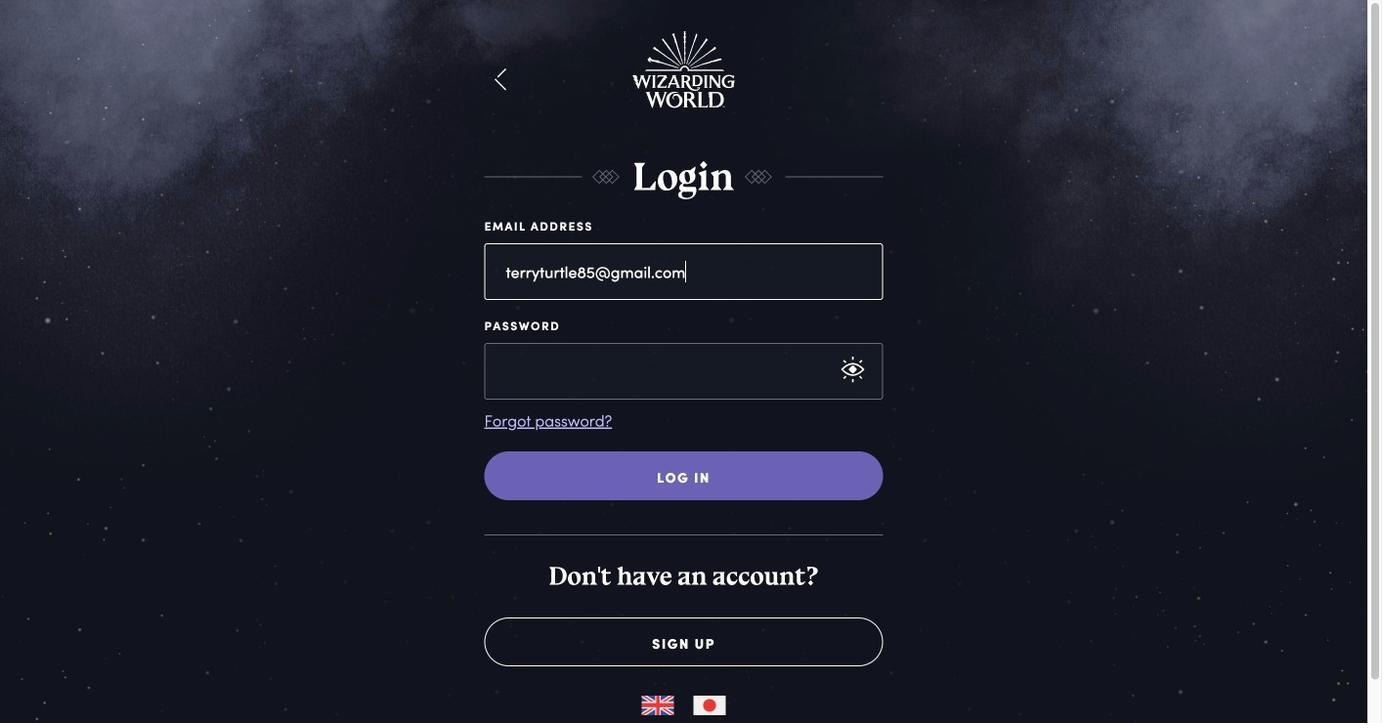 Task type: locate. For each thing, give the bounding box(es) containing it.
icon image
[[841, 357, 875, 391]]

None text field
[[484, 243, 883, 300]]

None password field
[[484, 343, 883, 400]]



Task type: vqa. For each thing, say whether or not it's contained in the screenshot.
PASSWORD FIELD
yes



